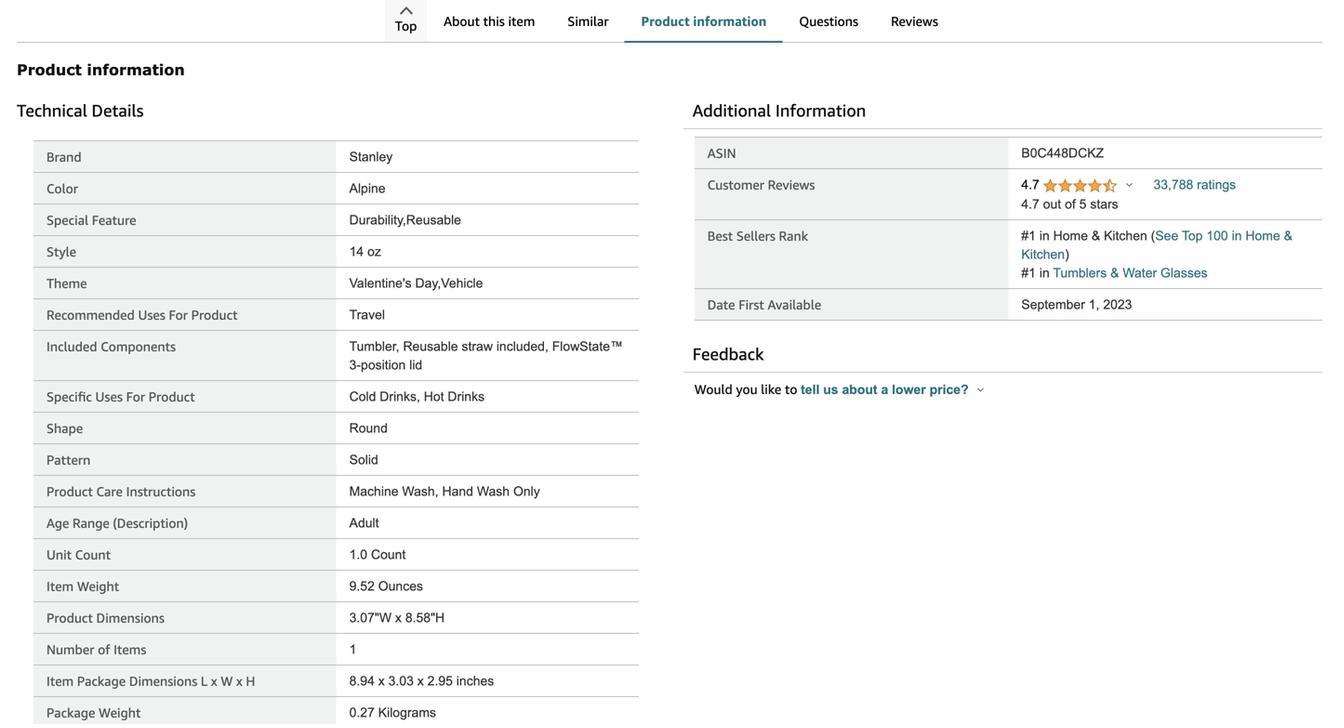 Task type: vqa. For each thing, say whether or not it's contained in the screenshot.


Task type: locate. For each thing, give the bounding box(es) containing it.
w
[[221, 674, 233, 689]]

x right l
[[211, 674, 217, 689]]

4.7 for 4.7
[[1022, 178, 1044, 192]]

stars
[[1091, 197, 1119, 212]]

1 4.7 from the top
[[1022, 178, 1044, 192]]

1 vertical spatial top
[[1182, 229, 1203, 243]]

popover image left "33,788"
[[1127, 182, 1133, 187]]

#1
[[1022, 229, 1036, 243], [1022, 266, 1036, 281]]

1 horizontal spatial popover image
[[1127, 182, 1133, 187]]

uses for recommended
[[138, 308, 165, 323]]

1 item from the top
[[47, 579, 74, 595]]

#1 in home & kitchen (
[[1022, 229, 1156, 243]]

would
[[695, 382, 733, 397]]

0 vertical spatial reviews
[[891, 13, 939, 29]]

in for #1 in tumblers & water glasses
[[1040, 266, 1050, 281]]

feature
[[92, 213, 136, 228]]

unit
[[47, 548, 72, 563]]

straw
[[462, 340, 493, 354]]

included,
[[497, 340, 549, 354]]

1 vertical spatial #1
[[1022, 266, 1036, 281]]

tumblers
[[1054, 266, 1107, 281]]

0 horizontal spatial count
[[75, 548, 111, 563]]

package down number
[[47, 706, 95, 721]]

popover image right price?
[[978, 388, 984, 392]]

of left 5
[[1065, 197, 1076, 212]]

customer
[[708, 177, 765, 193]]

0 horizontal spatial home
[[1054, 229, 1089, 243]]

included components
[[47, 339, 176, 354]]

top inside see top 100 in home & kitchen
[[1182, 229, 1203, 243]]

‎1
[[349, 643, 357, 657]]

uses right specific
[[95, 389, 123, 405]]

#1 for #1 in tumblers & water glasses
[[1022, 266, 1036, 281]]

shape
[[47, 421, 83, 436]]

of left items on the left of the page
[[98, 642, 110, 658]]

0 horizontal spatial of
[[98, 642, 110, 658]]

1 vertical spatial package
[[47, 706, 95, 721]]

home right 100
[[1246, 229, 1281, 243]]

count right ‎1.0
[[371, 548, 406, 562]]

‎alpine
[[349, 181, 386, 196]]

item down unit
[[47, 579, 74, 595]]

date first available
[[708, 297, 822, 313]]

‎cold drinks, hot drinks
[[349, 390, 485, 404]]

components
[[101, 339, 176, 354]]

for for recommended
[[169, 308, 188, 323]]

1,
[[1089, 298, 1100, 312]]

lid
[[410, 358, 423, 373]]

uses up 'components'
[[138, 308, 165, 323]]

additional information
[[693, 100, 867, 120]]

1 home from the left
[[1054, 229, 1089, 243]]

0 horizontal spatial &
[[1092, 229, 1101, 243]]

in right 100
[[1232, 229, 1243, 243]]

1 horizontal spatial product information
[[642, 13, 767, 29]]

1 vertical spatial popover image
[[978, 388, 984, 392]]

1 #1 from the top
[[1022, 229, 1036, 243]]

special feature
[[47, 213, 136, 228]]

item for item weight
[[47, 579, 74, 595]]

item package dimensions l x w x h
[[47, 674, 255, 689]]

hot
[[424, 390, 444, 404]]

item down number
[[47, 674, 74, 689]]

‎1.0 count
[[349, 548, 406, 562]]

of
[[1065, 197, 1076, 212], [98, 642, 110, 658]]

1 vertical spatial product information
[[17, 60, 185, 79]]

8.58"h
[[405, 611, 445, 626]]

day,vehicle
[[415, 276, 483, 291]]

1 vertical spatial for
[[126, 389, 145, 405]]

top left about
[[395, 18, 417, 33]]

product information
[[642, 13, 767, 29], [17, 60, 185, 79]]

for for specific
[[126, 389, 145, 405]]

number of items
[[47, 642, 146, 658]]

33,788 ratings
[[1154, 178, 1237, 192]]

#1 up september
[[1022, 266, 1036, 281]]

0 horizontal spatial popover image
[[978, 388, 984, 392]]

0 vertical spatial for
[[169, 308, 188, 323]]

x
[[395, 611, 402, 626], [211, 674, 217, 689], [236, 674, 243, 689], [378, 675, 385, 689], [418, 675, 424, 689]]

count down range
[[75, 548, 111, 563]]

similar
[[568, 13, 609, 29]]

details
[[92, 100, 144, 120]]

b0c448dckz
[[1022, 146, 1104, 160]]

& inside see top 100 in home & kitchen
[[1285, 229, 1293, 243]]

age
[[47, 516, 69, 531]]

uses for specific
[[95, 389, 123, 405]]

0 horizontal spatial uses
[[95, 389, 123, 405]]

flowstate™
[[552, 340, 623, 354]]

4.7 up the out
[[1022, 178, 1044, 192]]

technical
[[17, 100, 87, 120]]

age range (description)
[[47, 516, 188, 531]]

best
[[708, 228, 733, 244]]

package down number of items
[[77, 674, 126, 689]]

september
[[1022, 298, 1086, 312]]

top left 100
[[1182, 229, 1203, 243]]

1 horizontal spatial home
[[1246, 229, 1281, 243]]

home inside see top 100 in home & kitchen
[[1246, 229, 1281, 243]]

dimensions up items on the left of the page
[[96, 611, 165, 626]]

weight for item weight
[[77, 579, 119, 595]]

in for #1 in home & kitchen (
[[1040, 229, 1050, 243]]

weight for package weight
[[99, 706, 141, 721]]

home
[[1054, 229, 1089, 243], [1246, 229, 1281, 243]]

0 vertical spatial product information
[[642, 13, 767, 29]]

theme
[[47, 276, 87, 291]]

2.95
[[428, 675, 453, 689]]

2 horizontal spatial &
[[1285, 229, 1293, 243]]

1 vertical spatial uses
[[95, 389, 123, 405]]

1 vertical spatial reviews
[[768, 177, 815, 193]]

september 1, 2023
[[1022, 298, 1133, 312]]

oz
[[368, 245, 381, 259]]

0 vertical spatial 4.7
[[1022, 178, 1044, 192]]

in down the out
[[1040, 229, 1050, 243]]

1 horizontal spatial reviews
[[891, 13, 939, 29]]

1 horizontal spatial &
[[1111, 266, 1120, 281]]

1 vertical spatial weight
[[99, 706, 141, 721]]

top
[[395, 18, 417, 33], [1182, 229, 1203, 243]]

0 vertical spatial uses
[[138, 308, 165, 323]]

& left water
[[1111, 266, 1120, 281]]

wash,
[[402, 485, 439, 499]]

‎valentine's
[[349, 276, 412, 291]]

1 horizontal spatial of
[[1065, 197, 1076, 212]]

wash
[[477, 485, 510, 499]]

x left 2.95
[[418, 675, 424, 689]]

l
[[201, 674, 208, 689]]

1 horizontal spatial for
[[169, 308, 188, 323]]

2 #1 from the top
[[1022, 266, 1036, 281]]

like
[[761, 382, 782, 397]]

‎travel
[[349, 308, 385, 322]]

about
[[444, 13, 480, 29]]

see top 100 in home & kitchen
[[1022, 229, 1293, 262]]

& down stars
[[1092, 229, 1101, 243]]

2 4.7 from the top
[[1022, 197, 1040, 212]]

items
[[114, 642, 146, 658]]

1 horizontal spatial kitchen
[[1104, 229, 1148, 243]]

kilograms
[[378, 706, 436, 721]]

1 vertical spatial dimensions
[[129, 674, 197, 689]]

questions
[[800, 13, 859, 29]]

0 horizontal spatial reviews
[[768, 177, 815, 193]]

drinks
[[448, 390, 485, 404]]

kitchen left (
[[1104, 229, 1148, 243]]

special
[[47, 213, 88, 228]]

uses
[[138, 308, 165, 323], [95, 389, 123, 405]]

for
[[169, 308, 188, 323], [126, 389, 145, 405]]

instructions
[[126, 484, 196, 500]]

&
[[1092, 229, 1101, 243], [1285, 229, 1293, 243], [1111, 266, 1120, 281]]

4.7 inside button
[[1022, 178, 1044, 192]]

range
[[73, 516, 110, 531]]

0 horizontal spatial for
[[126, 389, 145, 405]]

popover image inside 4.7 button
[[1127, 182, 1133, 187]]

1 horizontal spatial information
[[693, 13, 767, 29]]

0 vertical spatial of
[[1065, 197, 1076, 212]]

weight up product dimensions
[[77, 579, 119, 595]]

weight down item package dimensions l x w x h
[[99, 706, 141, 721]]

0 vertical spatial item
[[47, 579, 74, 595]]

in up september
[[1040, 266, 1050, 281]]

1 vertical spatial of
[[98, 642, 110, 658]]

4.7 left the out
[[1022, 197, 1040, 212]]

4.7 button
[[1022, 178, 1133, 195]]

kitchen up tumblers
[[1022, 247, 1065, 262]]

0 horizontal spatial kitchen
[[1022, 247, 1065, 262]]

for up 'components'
[[169, 308, 188, 323]]

‎9.52 ounces
[[349, 580, 423, 594]]

technical details
[[17, 100, 144, 120]]

recommended
[[47, 308, 135, 323]]

inches
[[457, 675, 494, 689]]

33,788
[[1154, 178, 1194, 192]]

1 vertical spatial 4.7
[[1022, 197, 1040, 212]]

1 horizontal spatial count
[[371, 548, 406, 562]]

‎machine wash, hand wash only
[[349, 485, 540, 499]]

popover image
[[1127, 182, 1133, 187], [978, 388, 984, 392]]

stanley image
[[17, 0, 1340, 8]]

would you like to
[[695, 382, 801, 397]]

2 item from the top
[[47, 674, 74, 689]]

#1 down 4.7 out of 5 stars
[[1022, 229, 1036, 243]]

price?
[[930, 383, 969, 397]]

tell
[[801, 383, 820, 397]]

1 vertical spatial item
[[47, 674, 74, 689]]

1 vertical spatial kitchen
[[1022, 247, 1065, 262]]

home up )
[[1054, 229, 1089, 243]]

1 vertical spatial information
[[87, 60, 185, 79]]

information
[[693, 13, 767, 29], [87, 60, 185, 79]]

0 vertical spatial top
[[395, 18, 417, 33]]

2 home from the left
[[1246, 229, 1281, 243]]

& right 100
[[1285, 229, 1293, 243]]

information up details
[[87, 60, 185, 79]]

product information down stanley image
[[642, 13, 767, 29]]

reviews right questions
[[891, 13, 939, 29]]

dimensions left l
[[129, 674, 197, 689]]

0 vertical spatial weight
[[77, 579, 119, 595]]

product information up details
[[17, 60, 185, 79]]

1 horizontal spatial top
[[1182, 229, 1203, 243]]

for down 'components'
[[126, 389, 145, 405]]

information down stanley image
[[693, 13, 767, 29]]

reviews up rank
[[768, 177, 815, 193]]

count for ‎1.0 count
[[371, 548, 406, 562]]

0 vertical spatial popover image
[[1127, 182, 1133, 187]]

0 vertical spatial kitchen
[[1104, 229, 1148, 243]]

1 horizontal spatial uses
[[138, 308, 165, 323]]

0 horizontal spatial top
[[395, 18, 417, 33]]

0 vertical spatial #1
[[1022, 229, 1036, 243]]



Task type: describe. For each thing, give the bounding box(es) containing it.
count for unit count
[[75, 548, 111, 563]]

feedback
[[693, 344, 764, 364]]

0 horizontal spatial product information
[[17, 60, 185, 79]]

lower
[[892, 383, 926, 397]]

see
[[1156, 229, 1179, 243]]

‎3.07"w x 8.58"h
[[349, 611, 445, 626]]

#1 for #1 in home & kitchen (
[[1022, 229, 1036, 243]]

‎0.27
[[349, 706, 375, 721]]

reusable
[[403, 340, 458, 354]]

‎adult
[[349, 516, 379, 531]]

(description)
[[113, 516, 188, 531]]

this
[[483, 13, 505, 29]]

‎1.0
[[349, 548, 368, 562]]

item for item package dimensions l x w x h
[[47, 674, 74, 689]]

‎9.52
[[349, 580, 375, 594]]

tumblers & water glasses link
[[1054, 266, 1208, 281]]

‎3.07"w
[[349, 611, 392, 626]]

asin
[[708, 146, 737, 161]]

5
[[1080, 197, 1087, 212]]

best sellers rank
[[708, 228, 809, 244]]

x left 8.58"h
[[395, 611, 402, 626]]

‎8.94
[[349, 675, 375, 689]]

‎valentine's day,vehicle
[[349, 276, 483, 291]]

‎0.27 kilograms
[[349, 706, 436, 721]]

‎14 oz
[[349, 245, 381, 259]]

ratings
[[1198, 178, 1237, 192]]

popover image inside "tell us about a lower price?" button
[[978, 388, 984, 392]]

2023
[[1104, 298, 1133, 312]]

ounces
[[378, 580, 423, 594]]

us
[[824, 383, 839, 397]]

x left h in the left bottom of the page
[[236, 674, 243, 689]]

‎stanley
[[349, 150, 393, 164]]

)
[[1065, 247, 1070, 262]]

unit count
[[47, 548, 111, 563]]

number
[[47, 642, 94, 658]]

specific
[[47, 389, 92, 405]]

color
[[47, 181, 78, 196]]

customer reviews
[[708, 177, 815, 193]]

only
[[514, 485, 540, 499]]

100
[[1207, 229, 1229, 243]]

0 vertical spatial information
[[693, 13, 767, 29]]

tell us about a lower price?
[[801, 383, 973, 397]]

3-
[[349, 358, 361, 373]]

‎tumbler, reusable straw included, flowstate™ 3-position lid
[[349, 340, 623, 373]]

brand
[[47, 149, 82, 165]]

tell us about a lower price? button
[[801, 383, 984, 397]]

33,788 ratings link
[[1154, 178, 1237, 192]]

date
[[708, 297, 736, 313]]

0 vertical spatial dimensions
[[96, 611, 165, 626]]

& for (
[[1092, 229, 1101, 243]]

hand
[[442, 485, 474, 499]]

0 horizontal spatial information
[[87, 60, 185, 79]]

& for glasses
[[1111, 266, 1120, 281]]

drinks,
[[380, 390, 420, 404]]

in inside see top 100 in home & kitchen
[[1232, 229, 1243, 243]]

about this item
[[444, 13, 535, 29]]

care
[[96, 484, 123, 500]]

water
[[1123, 266, 1158, 281]]

item
[[508, 13, 535, 29]]

recommended uses for product
[[47, 308, 238, 323]]

sellers
[[737, 228, 776, 244]]

4.7 out of 5 stars
[[1022, 197, 1119, 212]]

kitchen inside see top 100 in home & kitchen
[[1022, 247, 1065, 262]]

about
[[842, 383, 878, 397]]

0 vertical spatial package
[[77, 674, 126, 689]]

item weight
[[47, 579, 119, 595]]

4.7 for 4.7 out of 5 stars
[[1022, 197, 1040, 212]]

included
[[47, 339, 97, 354]]

out
[[1044, 197, 1062, 212]]

x right ‎8.94
[[378, 675, 385, 689]]

position
[[361, 358, 406, 373]]

(
[[1152, 229, 1156, 243]]

‎round
[[349, 421, 388, 436]]

product dimensions
[[47, 611, 165, 626]]

product care instructions
[[47, 484, 196, 500]]

additional
[[693, 100, 771, 120]]

pattern
[[47, 453, 91, 468]]



